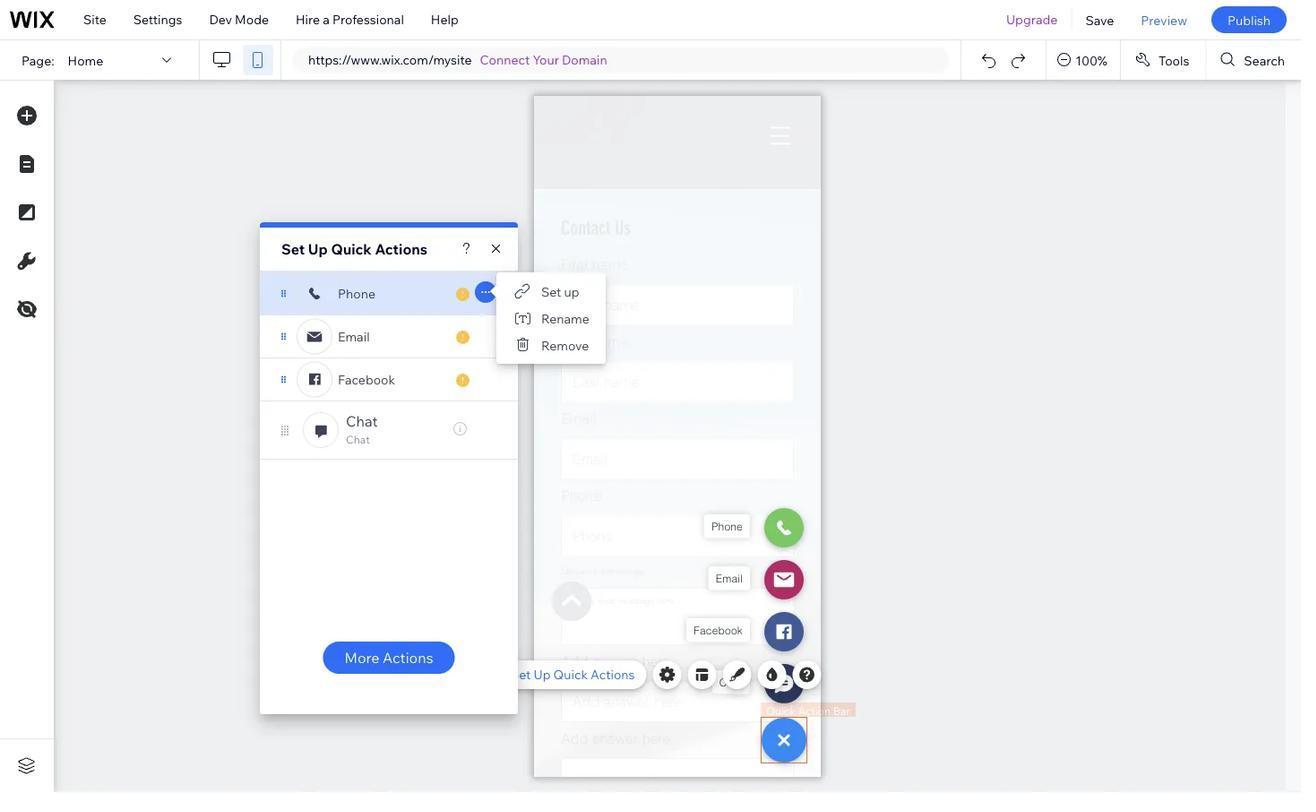 Task type: describe. For each thing, give the bounding box(es) containing it.
hire
[[296, 12, 320, 27]]

professional
[[333, 12, 404, 27]]

home
[[68, 52, 103, 68]]

actions inside more actions button
[[383, 649, 433, 667]]

tools button
[[1121, 40, 1206, 80]]

more actions button
[[323, 642, 455, 674]]

preview button
[[1128, 0, 1201, 39]]

publish
[[1228, 12, 1271, 28]]

hire a professional
[[296, 12, 404, 27]]

search
[[1244, 52, 1285, 68]]

save
[[1086, 12, 1114, 28]]

1 chat from the top
[[346, 412, 378, 430]]

facebook
[[338, 372, 395, 387]]

search button
[[1207, 40, 1301, 80]]

0 horizontal spatial set up quick actions
[[281, 240, 428, 258]]

phone
[[338, 286, 376, 301]]

more actions
[[345, 649, 433, 667]]

a
[[323, 12, 330, 27]]

dev
[[209, 12, 232, 27]]

chat inside chat chat
[[346, 433, 370, 446]]

0 horizontal spatial quick
[[331, 240, 372, 258]]

your
[[533, 52, 559, 68]]

help
[[431, 12, 459, 27]]

1 horizontal spatial set up quick actions
[[511, 667, 635, 683]]

2 horizontal spatial set
[[541, 283, 561, 299]]



Task type: locate. For each thing, give the bounding box(es) containing it.
actions
[[375, 240, 428, 258], [383, 649, 433, 667], [591, 667, 635, 683]]

chat chat
[[346, 412, 378, 446]]

more
[[345, 649, 380, 667]]

1 horizontal spatial quick
[[554, 667, 588, 683]]

0 horizontal spatial up
[[308, 240, 328, 258]]

publish button
[[1212, 6, 1287, 33]]

0 vertical spatial up
[[308, 240, 328, 258]]

domain
[[562, 52, 607, 68]]

0 vertical spatial set up quick actions
[[281, 240, 428, 258]]

https://www.wix.com/mysite connect your domain
[[308, 52, 607, 68]]

tools
[[1159, 52, 1190, 68]]

remove
[[541, 337, 589, 353]]

settings
[[133, 12, 182, 27]]

up
[[564, 283, 579, 299]]

0 vertical spatial quick
[[331, 240, 372, 258]]

rename
[[541, 310, 590, 326]]

2 vertical spatial set
[[511, 667, 531, 683]]

0 vertical spatial set
[[281, 240, 305, 258]]

https://www.wix.com/mysite
[[308, 52, 472, 68]]

connect
[[480, 52, 530, 68]]

1 horizontal spatial set
[[511, 667, 531, 683]]

2 chat from the top
[[346, 433, 370, 446]]

email
[[338, 329, 370, 344]]

0 horizontal spatial set
[[281, 240, 305, 258]]

1 vertical spatial quick
[[554, 667, 588, 683]]

100% button
[[1047, 40, 1120, 80]]

set up
[[541, 283, 579, 299]]

upgrade
[[1006, 12, 1058, 27]]

set
[[281, 240, 305, 258], [541, 283, 561, 299], [511, 667, 531, 683]]

save button
[[1072, 0, 1128, 39]]

chat
[[346, 412, 378, 430], [346, 433, 370, 446]]

1 vertical spatial set up quick actions
[[511, 667, 635, 683]]

100%
[[1076, 52, 1108, 68]]

1 vertical spatial chat
[[346, 433, 370, 446]]

dev mode
[[209, 12, 269, 27]]

set up quick actions
[[281, 240, 428, 258], [511, 667, 635, 683]]

mode
[[235, 12, 269, 27]]

1 vertical spatial up
[[534, 667, 551, 683]]

site
[[83, 12, 106, 27]]

0 vertical spatial chat
[[346, 412, 378, 430]]

preview
[[1141, 12, 1188, 28]]

1 vertical spatial set
[[541, 283, 561, 299]]

up
[[308, 240, 328, 258], [534, 667, 551, 683]]

quick
[[331, 240, 372, 258], [554, 667, 588, 683]]

1 horizontal spatial up
[[534, 667, 551, 683]]



Task type: vqa. For each thing, say whether or not it's contained in the screenshot.
affect
no



